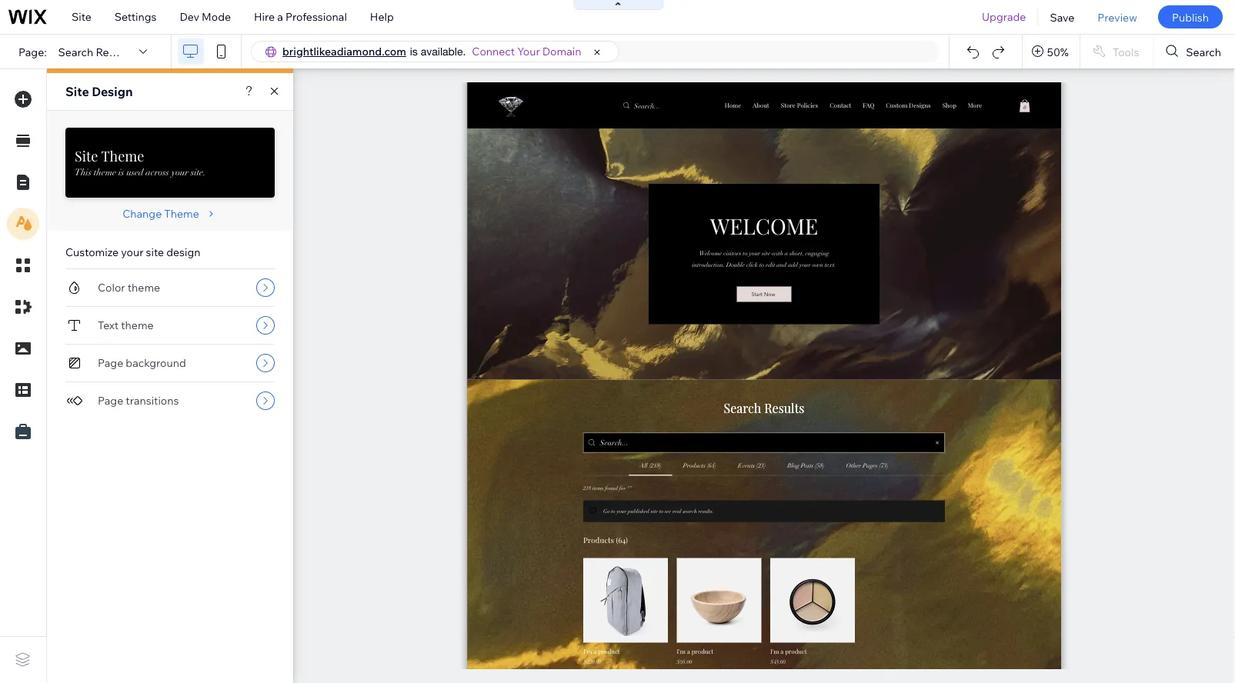 Task type: locate. For each thing, give the bounding box(es) containing it.
site theme this theme is used across your site.
[[75, 146, 206, 178]]

search down 'publish'
[[1187, 45, 1222, 58]]

1 vertical spatial theme
[[164, 207, 199, 221]]

theme right text
[[121, 319, 154, 332]]

0 vertical spatial theme
[[94, 167, 116, 178]]

2 vertical spatial theme
[[121, 319, 154, 332]]

page
[[98, 357, 123, 370], [98, 394, 123, 408]]

preview button
[[1087, 0, 1150, 34]]

is inside 'site theme this theme is used across your site.'
[[119, 167, 124, 178]]

theme for change
[[164, 207, 199, 221]]

2 page from the top
[[98, 394, 123, 408]]

is left used
[[119, 167, 124, 178]]

mode
[[202, 10, 231, 23]]

used
[[127, 167, 144, 178]]

0 horizontal spatial is
[[119, 167, 124, 178]]

theme inside 'site theme this theme is used across your site.'
[[101, 146, 144, 165]]

is left available.
[[410, 45, 418, 58]]

1 horizontal spatial search
[[1187, 45, 1222, 58]]

1 vertical spatial site
[[65, 84, 89, 99]]

theme up used
[[101, 146, 144, 165]]

site design
[[65, 84, 133, 99]]

1 search from the left
[[58, 45, 93, 58]]

site
[[72, 10, 91, 23], [65, 84, 89, 99], [75, 146, 98, 165]]

1 horizontal spatial theme
[[164, 207, 199, 221]]

theme right color
[[128, 281, 160, 295]]

theme
[[101, 146, 144, 165], [164, 207, 199, 221]]

1 vertical spatial your
[[121, 246, 144, 259]]

site
[[146, 246, 164, 259]]

0 horizontal spatial your
[[121, 246, 144, 259]]

page down text
[[98, 357, 123, 370]]

search inside button
[[1187, 45, 1222, 58]]

1 horizontal spatial is
[[410, 45, 418, 58]]

brightlikeadiamond.com
[[283, 45, 406, 58]]

your
[[171, 167, 189, 178], [121, 246, 144, 259]]

design
[[92, 84, 133, 99]]

background
[[126, 357, 186, 370]]

search button
[[1155, 35, 1236, 69]]

theme for site
[[101, 146, 144, 165]]

domain
[[543, 45, 582, 58]]

preview
[[1098, 10, 1138, 24]]

upgrade
[[983, 10, 1027, 23]]

tools
[[1113, 45, 1140, 58]]

50% button
[[1023, 35, 1080, 69]]

search for search results
[[58, 45, 93, 58]]

0 horizontal spatial theme
[[101, 146, 144, 165]]

0 vertical spatial is
[[410, 45, 418, 58]]

color theme
[[98, 281, 160, 295]]

save button
[[1039, 0, 1087, 34]]

1 horizontal spatial your
[[171, 167, 189, 178]]

site left design
[[65, 84, 89, 99]]

your left site.
[[171, 167, 189, 178]]

help
[[370, 10, 394, 23]]

2 search from the left
[[1187, 45, 1222, 58]]

is
[[410, 45, 418, 58], [119, 167, 124, 178]]

0 vertical spatial your
[[171, 167, 189, 178]]

0 vertical spatial page
[[98, 357, 123, 370]]

search left results at the left top of the page
[[58, 45, 93, 58]]

search
[[58, 45, 93, 58], [1187, 45, 1222, 58]]

page for page background
[[98, 357, 123, 370]]

2 vertical spatial site
[[75, 146, 98, 165]]

0 horizontal spatial search
[[58, 45, 93, 58]]

1 vertical spatial page
[[98, 394, 123, 408]]

design
[[166, 246, 201, 259]]

site.
[[191, 167, 206, 178]]

across
[[146, 167, 169, 178]]

1 page from the top
[[98, 357, 123, 370]]

site inside 'site theme this theme is used across your site.'
[[75, 146, 98, 165]]

0 vertical spatial theme
[[101, 146, 144, 165]]

professional
[[286, 10, 347, 23]]

settings
[[115, 10, 157, 23]]

search for search
[[1187, 45, 1222, 58]]

theme for color theme
[[128, 281, 160, 295]]

page left transitions on the left bottom
[[98, 394, 123, 408]]

site up the this at the left top of page
[[75, 146, 98, 165]]

your left site in the left top of the page
[[121, 246, 144, 259]]

theme right the this at the left top of page
[[94, 167, 116, 178]]

theme
[[94, 167, 116, 178], [128, 281, 160, 295], [121, 319, 154, 332]]

theme up design
[[164, 207, 199, 221]]

theme inside change theme button
[[164, 207, 199, 221]]

1 vertical spatial is
[[119, 167, 124, 178]]

1 vertical spatial theme
[[128, 281, 160, 295]]

page for page transitions
[[98, 394, 123, 408]]

site up search results
[[72, 10, 91, 23]]



Task type: vqa. For each thing, say whether or not it's contained in the screenshot.
leftmost Theme
yes



Task type: describe. For each thing, give the bounding box(es) containing it.
text theme
[[98, 319, 154, 332]]

available.
[[421, 45, 466, 58]]

50%
[[1048, 45, 1070, 58]]

color
[[98, 281, 125, 295]]

this
[[75, 167, 92, 178]]

save
[[1051, 10, 1075, 24]]

connect
[[472, 45, 515, 58]]

tools button
[[1081, 35, 1154, 69]]

publish button
[[1159, 5, 1224, 28]]

is inside is available. connect your domain
[[410, 45, 418, 58]]

dev
[[180, 10, 199, 23]]

customize
[[65, 246, 119, 259]]

your
[[518, 45, 540, 58]]

change
[[123, 207, 162, 221]]

search results
[[58, 45, 133, 58]]

site for design
[[65, 84, 89, 99]]

theme for text theme
[[121, 319, 154, 332]]

theme inside 'site theme this theme is used across your site.'
[[94, 167, 116, 178]]

a
[[277, 10, 283, 23]]

customize your site design
[[65, 246, 201, 259]]

page transitions
[[98, 394, 179, 408]]

0 vertical spatial site
[[72, 10, 91, 23]]

text
[[98, 319, 119, 332]]

hire a professional
[[254, 10, 347, 23]]

publish
[[1173, 10, 1210, 24]]

dev mode
[[180, 10, 231, 23]]

change theme
[[123, 207, 199, 221]]

site for theme
[[75, 146, 98, 165]]

page background
[[98, 357, 186, 370]]

your inside 'site theme this theme is used across your site.'
[[171, 167, 189, 178]]

hire
[[254, 10, 275, 23]]

transitions
[[126, 394, 179, 408]]

change theme button
[[123, 207, 218, 221]]

results
[[96, 45, 133, 58]]

is available. connect your domain
[[410, 45, 582, 58]]



